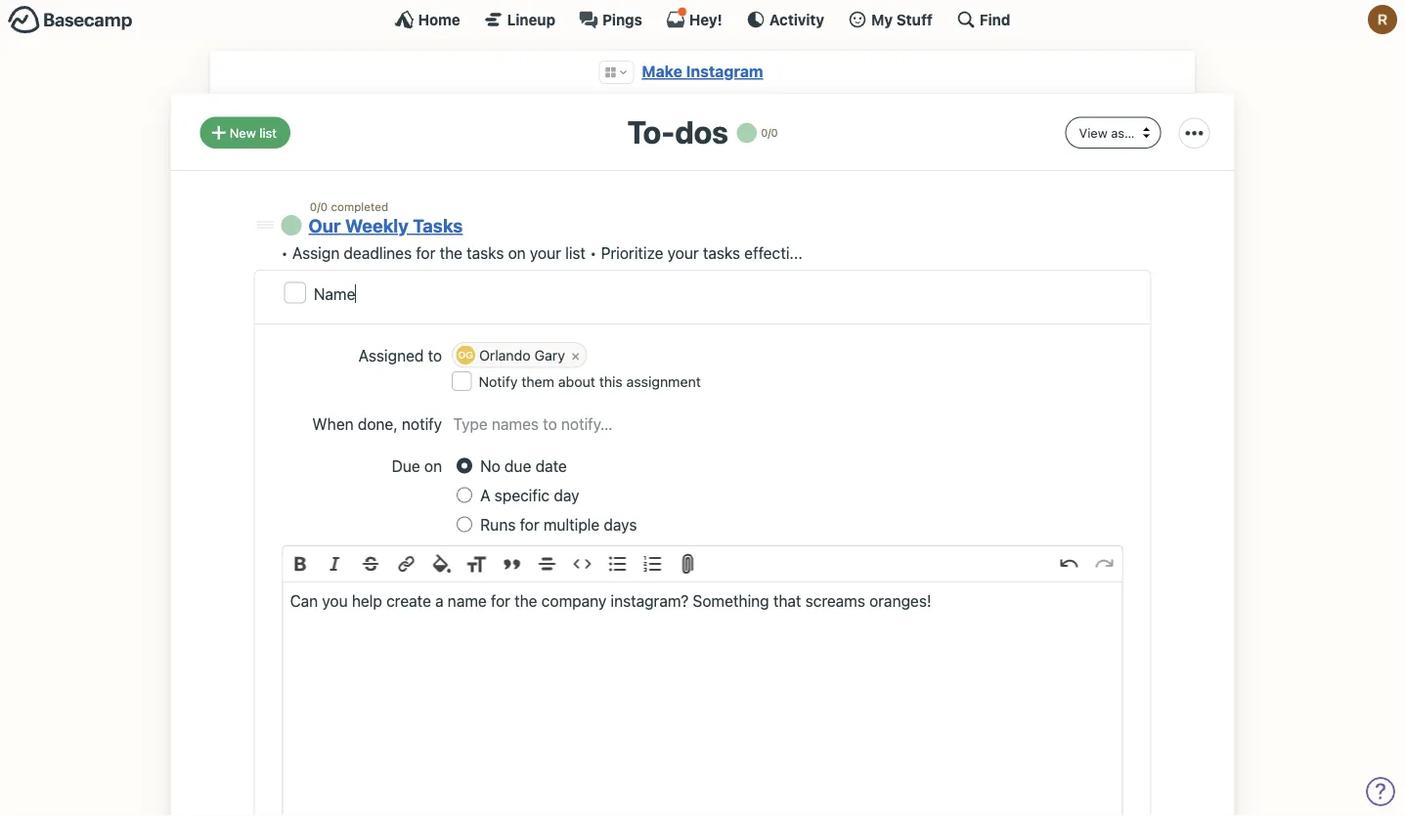 Task type: describe. For each thing, give the bounding box(es) containing it.
my stuff
[[872, 11, 933, 28]]

create
[[387, 592, 431, 611]]

can you help create a name for the company instagram? something that screams oranges!
[[290, 592, 932, 611]]

assigned
[[359, 346, 424, 365]]

my stuff button
[[848, 10, 933, 29]]

2 tasks from the left
[[703, 244, 741, 262]]

list inside 'link'
[[259, 125, 277, 140]]

deadlines
[[344, 244, 412, 262]]

no
[[480, 457, 501, 476]]

activity link
[[746, 10, 825, 29]]

date
[[536, 457, 567, 476]]

when done, notify
[[313, 415, 442, 434]]

0/0 for 0/0 completed
[[310, 199, 328, 213]]

notify
[[402, 415, 442, 434]]

home link
[[395, 10, 460, 29]]

runs
[[480, 516, 516, 535]]

new
[[230, 125, 256, 140]]

0 vertical spatial on
[[508, 244, 526, 262]]

1 vertical spatial list
[[566, 244, 586, 262]]

notify
[[479, 374, 518, 390]]

multiple
[[544, 516, 600, 535]]

0/0 for 0/0
[[761, 126, 778, 139]]

that
[[774, 592, 802, 611]]

pings
[[603, 11, 643, 28]]

lineup link
[[484, 10, 556, 29]]

0 horizontal spatial the
[[440, 244, 463, 262]]

find button
[[957, 10, 1011, 29]]

1 your from the left
[[530, 244, 561, 262]]

to-dos
[[628, 113, 729, 150]]

pings button
[[579, 10, 643, 29]]

when
[[313, 415, 354, 434]]

our weekly tasks
[[309, 215, 463, 237]]

due
[[505, 457, 532, 476]]

completed
[[331, 199, 388, 213]]

them
[[522, 374, 555, 390]]

about
[[558, 374, 596, 390]]

home
[[418, 11, 460, 28]]

new list link
[[200, 117, 290, 149]]

runs for multiple days
[[480, 516, 637, 535]]

view as…
[[1079, 125, 1135, 140]]

a specific day
[[480, 487, 580, 505]]

to-
[[628, 113, 675, 150]]

instagram
[[686, 62, 764, 81]]

no due date
[[480, 457, 567, 476]]

orlando
[[479, 347, 531, 363]]

for inside text box
[[491, 592, 511, 611]]

the inside 'can you help create a name for the company instagram? something that screams oranges!' text box
[[515, 592, 538, 611]]

effecti...
[[745, 244, 803, 262]]

can
[[290, 592, 318, 611]]

done,
[[358, 415, 398, 434]]

make instagram link
[[642, 62, 764, 81]]

gary
[[535, 347, 565, 363]]

To-do name text field
[[314, 282, 1137, 306]]

• assign deadlines for the tasks on your list • prioritize your tasks effecti... link
[[281, 244, 803, 262]]

instagram?
[[611, 592, 689, 611]]

1 tasks from the left
[[467, 244, 504, 262]]

× link
[[565, 343, 586, 367]]

add it to the schedule? option group
[[457, 453, 1123, 541]]

prioritize
[[601, 244, 664, 262]]

notify them about this assignment
[[479, 374, 701, 390]]

weekly
[[345, 215, 409, 237]]

dos
[[675, 113, 729, 150]]

new list
[[230, 125, 277, 140]]

tasks
[[413, 215, 463, 237]]

a
[[480, 487, 491, 505]]

this
[[599, 374, 623, 390]]

for inside add it to the schedule? option group
[[520, 516, 540, 535]]

a
[[435, 592, 444, 611]]



Task type: vqa. For each thing, say whether or not it's contained in the screenshot.
Someone's activity link at the top
no



Task type: locate. For each thing, give the bounding box(es) containing it.
find
[[980, 11, 1011, 28]]

to
[[428, 346, 442, 365]]

0 horizontal spatial on
[[424, 457, 442, 476]]

day
[[554, 487, 580, 505]]

on
[[508, 244, 526, 262], [424, 457, 442, 476]]

list right new
[[259, 125, 277, 140]]

2 • from the left
[[590, 244, 597, 262]]

1 • from the left
[[281, 244, 288, 262]]

2 vertical spatial for
[[491, 592, 511, 611]]

your left prioritize on the top left of page
[[530, 244, 561, 262]]

1 horizontal spatial your
[[668, 244, 699, 262]]

due on
[[392, 457, 442, 476]]

view as… button
[[1066, 117, 1162, 149]]

the left company
[[515, 592, 538, 611]]

0 vertical spatial the
[[440, 244, 463, 262]]

1 vertical spatial the
[[515, 592, 538, 611]]

main element
[[0, 0, 1406, 38]]

1 horizontal spatial the
[[515, 592, 538, 611]]

0/0 completed
[[310, 199, 388, 213]]

tasks
[[467, 244, 504, 262], [703, 244, 741, 262]]

as…
[[1111, 125, 1135, 140]]

hey!
[[690, 11, 723, 28]]

1 horizontal spatial •
[[590, 244, 597, 262]]

0 vertical spatial list
[[259, 125, 277, 140]]

1 vertical spatial for
[[520, 516, 540, 535]]

list
[[259, 125, 277, 140], [566, 244, 586, 262]]

help
[[352, 592, 382, 611]]

view
[[1079, 125, 1108, 140]]

for down tasks on the left of the page
[[416, 244, 436, 262]]

1 vertical spatial on
[[424, 457, 442, 476]]

• assign deadlines for the tasks on your list • prioritize your tasks effecti...
[[281, 244, 803, 262]]

1 horizontal spatial for
[[491, 592, 511, 611]]

•
[[281, 244, 288, 262], [590, 244, 597, 262]]

assign
[[292, 244, 340, 262]]

0 horizontal spatial for
[[416, 244, 436, 262]]

assignment
[[627, 374, 701, 390]]

assigned to
[[359, 346, 442, 365]]

specific
[[495, 487, 550, 505]]

name
[[448, 592, 487, 611]]

1 horizontal spatial on
[[508, 244, 526, 262]]

make instagram
[[642, 62, 764, 81]]

our
[[309, 215, 341, 237]]

0 horizontal spatial 0/0
[[310, 199, 328, 213]]

make
[[642, 62, 683, 81]]

for
[[416, 244, 436, 262], [520, 516, 540, 535], [491, 592, 511, 611]]

your right prioritize on the top left of page
[[668, 244, 699, 262]]

• left prioritize on the top left of page
[[590, 244, 597, 262]]

1 vertical spatial 0/0
[[310, 199, 328, 213]]

When done, notify text field
[[452, 411, 1123, 438]]

due
[[392, 457, 420, 476]]

0 vertical spatial 0/0
[[761, 126, 778, 139]]

you
[[322, 592, 348, 611]]

for right name
[[491, 592, 511, 611]]

my
[[872, 11, 893, 28]]

×
[[571, 347, 580, 363]]

0 horizontal spatial your
[[530, 244, 561, 262]]

2 your from the left
[[668, 244, 699, 262]]

To-do description: Add extra details or attach a file text field
[[283, 583, 1122, 817]]

the
[[440, 244, 463, 262], [515, 592, 538, 611]]

1 horizontal spatial 0/0
[[761, 126, 778, 139]]

• left assign
[[281, 244, 288, 262]]

0/0
[[761, 126, 778, 139], [310, 199, 328, 213]]

lineup
[[507, 11, 556, 28]]

1 horizontal spatial list
[[566, 244, 586, 262]]

hey! button
[[666, 7, 723, 29]]

0 horizontal spatial tasks
[[467, 244, 504, 262]]

0/0 completed link
[[310, 199, 388, 213]]

your
[[530, 244, 561, 262], [668, 244, 699, 262]]

oranges!
[[870, 592, 932, 611]]

company
[[542, 592, 607, 611]]

activity
[[770, 11, 825, 28]]

screams
[[806, 592, 866, 611]]

stuff
[[897, 11, 933, 28]]

list left prioritize on the top left of page
[[566, 244, 586, 262]]

days
[[604, 516, 637, 535]]

2 horizontal spatial for
[[520, 516, 540, 535]]

something
[[693, 592, 769, 611]]

0 horizontal spatial •
[[281, 244, 288, 262]]

switch accounts image
[[8, 5, 133, 35]]

0 vertical spatial for
[[416, 244, 436, 262]]

the down tasks on the left of the page
[[440, 244, 463, 262]]

0/0 right dos
[[761, 126, 778, 139]]

orlando gary ×
[[479, 347, 580, 363]]

1 horizontal spatial tasks
[[703, 244, 741, 262]]

0 horizontal spatial list
[[259, 125, 277, 140]]

our weekly tasks link
[[309, 215, 463, 237]]

0/0 up the our
[[310, 199, 328, 213]]

for down a specific day
[[520, 516, 540, 535]]

ruby image
[[1368, 5, 1398, 34]]



